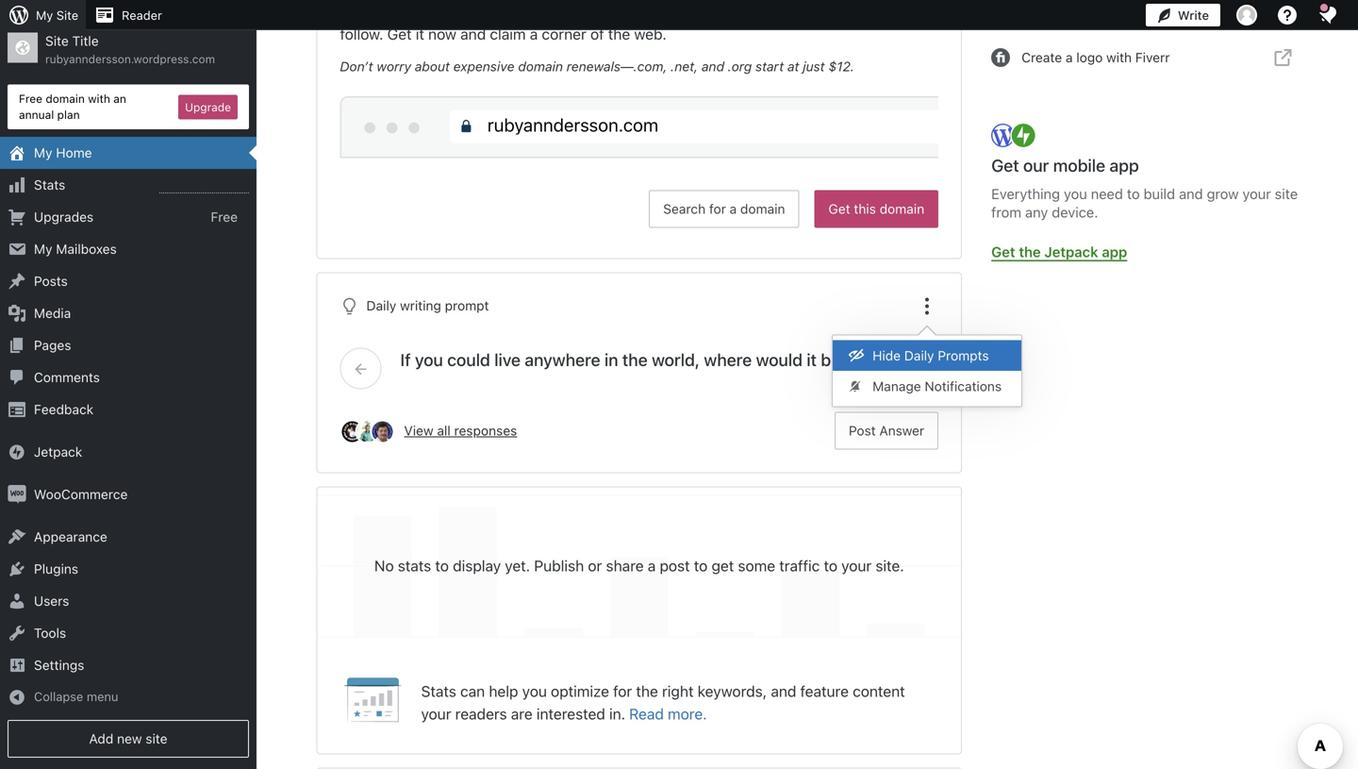 Task type: describe. For each thing, give the bounding box(es) containing it.
site inside site title rubyanndersson.wordpress.com
[[45, 33, 69, 49]]

manage notifications
[[873, 378, 1002, 394]]

0 vertical spatial for
[[710, 201, 726, 217]]

logo
[[1077, 50, 1103, 65]]

view all responses link
[[404, 421, 826, 441]]

img image for jetpack
[[8, 443, 26, 462]]

for inside stats can help you optimize for the right keywords, and feature content your readers are interested in.
[[613, 682, 632, 700]]

help image
[[1277, 4, 1299, 26]]

display
[[453, 557, 501, 575]]

collapse
[[34, 689, 83, 704]]

domain down corner
[[518, 59, 563, 74]]

post
[[849, 423, 876, 438]]

hide
[[873, 348, 901, 363]]

1 horizontal spatial jetpack
[[1045, 243, 1099, 260]]

build
[[1144, 185, 1176, 202]]

all
[[437, 423, 451, 438]]

upgrade button
[[178, 95, 238, 119]]

my site
[[36, 8, 78, 22]]

no
[[375, 557, 394, 575]]

0 vertical spatial with
[[1107, 50, 1132, 65]]

search for a domain link
[[649, 190, 800, 228]]

where
[[704, 350, 752, 370]]

feedback
[[34, 402, 94, 417]]

users link
[[0, 585, 257, 617]]

my site link
[[0, 0, 86, 30]]

or
[[588, 557, 602, 575]]

.net,
[[671, 59, 698, 74]]

site inside is a perfect site address. it's available and easy to find and follow. get it now and claim a corner of the web.
[[576, 2, 600, 20]]

woocommerce link
[[0, 479, 257, 511]]

explore plugins
[[1022, 11, 1115, 26]]

from
[[992, 204, 1022, 220]]

get this domain
[[829, 201, 925, 217]]

if you could live anywhere in the world, where would it be?
[[401, 350, 850, 370]]

search
[[664, 201, 706, 217]]

search for a domain
[[664, 201, 786, 217]]

don't worry about expensive domain renewals—.com, .net, and .org start at just $12.
[[340, 59, 855, 74]]

show previous prompt image
[[352, 360, 369, 377]]

to inside is a perfect site address. it's available and easy to find and follow. get it now and claim a corner of the web.
[[820, 2, 834, 20]]

free for free domain with an annual plan
[[19, 92, 42, 105]]

domain inside free domain with an annual plan
[[46, 92, 85, 105]]

a right 'search' in the top of the page
[[730, 201, 737, 217]]

it inside is a perfect site address. it's available and easy to find and follow. get it now and claim a corner of the web.
[[416, 25, 425, 43]]

your inside everything you need to build and grow your site from any device.
[[1243, 185, 1272, 202]]

anywhere
[[525, 350, 601, 370]]

media link
[[0, 297, 257, 329]]

stats
[[398, 557, 431, 575]]

your inside stats can help you optimize for the right keywords, and feature content your readers are interested in.
[[421, 705, 452, 723]]

menu inside tooltip
[[833, 335, 1022, 406]]

get inside is a perfect site address. it's available and easy to find and follow. get it now and claim a corner of the web.
[[387, 25, 412, 43]]

you for need
[[1064, 185, 1088, 202]]

comments
[[34, 370, 100, 385]]

1 vertical spatial jetpack
[[34, 444, 82, 460]]

our
[[1024, 155, 1050, 176]]

grow
[[1207, 185, 1239, 202]]

more.
[[668, 705, 707, 723]]

perfect
[[522, 2, 572, 20]]

2 answered users image from the left
[[355, 419, 380, 444]]

appearance
[[34, 529, 107, 545]]

my for my home
[[34, 145, 52, 161]]

my mailboxes
[[34, 241, 117, 257]]

live
[[495, 350, 521, 370]]

optimize
[[551, 682, 610, 700]]

2 vertical spatial site
[[146, 731, 168, 746]]

wordpress and jetpack app image
[[992, 122, 1038, 149]]

media
[[34, 305, 71, 321]]

read more.
[[630, 705, 707, 723]]

add
[[89, 731, 113, 746]]

expensive
[[454, 59, 515, 74]]

posts link
[[0, 265, 257, 297]]

traffic to your site.
[[780, 557, 905, 575]]

readers
[[455, 705, 507, 723]]

the down from
[[1019, 243, 1041, 260]]

domain right 'search' in the top of the page
[[741, 201, 786, 217]]

settings
[[34, 657, 84, 673]]

posts
[[34, 273, 68, 289]]

yet.
[[505, 557, 530, 575]]

and inside everything you need to build and grow your site from any device.
[[1180, 185, 1204, 202]]

to left get
[[694, 557, 708, 575]]

pages link
[[0, 329, 257, 361]]

share
[[606, 557, 644, 575]]

tooltip containing hide daily prompts
[[832, 325, 1023, 407]]

could
[[447, 350, 491, 370]]

1 answered users image from the left
[[340, 419, 365, 444]]

manage notifications link
[[833, 371, 1022, 401]]

0 vertical spatial daily
[[367, 298, 397, 313]]

right
[[662, 682, 694, 700]]

.org
[[728, 59, 752, 74]]

explore
[[1022, 11, 1067, 26]]

show next prompt image
[[910, 360, 927, 377]]

collapse menu link
[[0, 681, 257, 712]]

0 vertical spatial site
[[56, 8, 78, 22]]

add new site
[[89, 731, 168, 746]]

keywords,
[[698, 682, 767, 700]]

get
[[712, 557, 734, 575]]

users
[[34, 593, 69, 609]]

highest hourly views 0 image
[[159, 181, 249, 194]]

interested
[[537, 705, 606, 723]]

site inside everything you need to build and grow your site from any device.
[[1275, 185, 1299, 202]]

it's
[[667, 2, 688, 20]]

tools link
[[0, 617, 257, 649]]

appearance link
[[0, 521, 257, 553]]

img image for woocommerce
[[8, 485, 26, 504]]

woocommerce
[[34, 487, 128, 502]]

free domain with an annual plan
[[19, 92, 126, 121]]

you inside stats can help you optimize for the right keywords, and feature content your readers are interested in.
[[522, 682, 547, 700]]

world,
[[652, 350, 700, 370]]

prompt
[[445, 298, 489, 313]]

get our mobile app
[[992, 155, 1140, 176]]



Task type: vqa. For each thing, say whether or not it's contained in the screenshot.
'renewals—.com,'
yes



Task type: locate. For each thing, give the bounding box(es) containing it.
stats for stats can help you optimize for the right keywords, and feature content your readers are interested in.
[[421, 682, 457, 700]]

get left our
[[992, 155, 1020, 176]]

daily left writing
[[367, 298, 397, 313]]

easy
[[784, 2, 816, 20]]

and inside stats can help you optimize for the right keywords, and feature content your readers are interested in.
[[771, 682, 797, 700]]

domain
[[518, 59, 563, 74], [46, 92, 85, 105], [741, 201, 786, 217], [880, 201, 925, 217]]

daily inside button
[[905, 348, 935, 363]]

get for get our mobile app
[[992, 155, 1020, 176]]

0 horizontal spatial site
[[146, 731, 168, 746]]

1 vertical spatial site
[[1275, 185, 1299, 202]]

free inside free domain with an annual plan
[[19, 92, 42, 105]]

for right 'search' in the top of the page
[[710, 201, 726, 217]]

collapse menu
[[34, 689, 118, 704]]

1 vertical spatial free
[[211, 209, 238, 225]]

get up worry
[[387, 25, 412, 43]]

settings link
[[0, 649, 257, 681]]

0 horizontal spatial daily
[[367, 298, 397, 313]]

0 horizontal spatial your
[[421, 705, 452, 723]]

my for my mailboxes
[[34, 241, 52, 257]]

home
[[56, 145, 92, 161]]

find
[[838, 2, 864, 20]]

1 vertical spatial with
[[88, 92, 110, 105]]

comments link
[[0, 361, 257, 394]]

and right 'now'
[[461, 25, 486, 43]]

1 horizontal spatial your
[[1243, 185, 1272, 202]]

1 horizontal spatial you
[[522, 682, 547, 700]]

at
[[788, 59, 800, 74]]

to
[[820, 2, 834, 20], [1127, 185, 1140, 202], [435, 557, 449, 575], [694, 557, 708, 575]]

it left 'now'
[[416, 25, 425, 43]]

get
[[387, 25, 412, 43], [992, 155, 1020, 176], [829, 201, 851, 217], [992, 243, 1016, 260]]

site title rubyanndersson.wordpress.com
[[45, 33, 215, 66]]

0 vertical spatial site
[[576, 2, 600, 20]]

0 vertical spatial it
[[416, 25, 425, 43]]

with right logo on the top right of page
[[1107, 50, 1132, 65]]

annual plan
[[19, 108, 80, 121]]

free down highest hourly views 0 image
[[211, 209, 238, 225]]

0 vertical spatial stats
[[34, 177, 65, 193]]

post answer link
[[835, 412, 939, 450]]

site
[[576, 2, 600, 20], [1275, 185, 1299, 202], [146, 731, 168, 746]]

jetpack down any device.
[[1045, 243, 1099, 260]]

site up title
[[56, 8, 78, 22]]

0 vertical spatial your
[[1243, 185, 1272, 202]]

renewals—.com,
[[567, 59, 668, 74]]

stats link
[[0, 169, 257, 201]]

1 vertical spatial my
[[34, 145, 52, 161]]

0 vertical spatial you
[[1064, 185, 1088, 202]]

1 horizontal spatial plugins
[[1071, 11, 1115, 26]]

my left reader link
[[36, 8, 53, 22]]

an
[[113, 92, 126, 105]]

it left be?
[[807, 350, 817, 370]]

write link
[[1146, 0, 1221, 30]]

create a logo with fiverr
[[1022, 50, 1171, 65]]

to left build
[[1127, 185, 1140, 202]]

my
[[36, 8, 53, 22], [34, 145, 52, 161], [34, 241, 52, 257]]

get inside button
[[829, 201, 851, 217]]

0 horizontal spatial with
[[88, 92, 110, 105]]

jetpack
[[1045, 243, 1099, 260], [34, 444, 82, 460]]

domain inside button
[[880, 201, 925, 217]]

0 horizontal spatial you
[[415, 350, 443, 370]]

you up any device.
[[1064, 185, 1088, 202]]

2 img image from the top
[[8, 485, 26, 504]]

1 vertical spatial plugins
[[34, 561, 78, 577]]

can
[[460, 682, 485, 700]]

start
[[756, 59, 784, 74]]

daily up the manage notifications "link"
[[905, 348, 935, 363]]

manage your notifications image
[[1317, 4, 1340, 26]]

0 horizontal spatial for
[[613, 682, 632, 700]]

with left an
[[88, 92, 110, 105]]

for up "in."
[[613, 682, 632, 700]]

with
[[1107, 50, 1132, 65], [88, 92, 110, 105]]

upgrades
[[34, 209, 94, 225]]

plugins link
[[0, 553, 257, 585]]

any device.
[[1026, 204, 1099, 220]]

0 horizontal spatial it
[[416, 25, 425, 43]]

feature
[[801, 682, 849, 700]]

is a perfect site address. it's available and easy to find and follow. get it now and claim a corner of the web.
[[340, 2, 893, 43]]

1 horizontal spatial free
[[211, 209, 238, 225]]

available
[[692, 2, 751, 20]]

domain up annual plan
[[46, 92, 85, 105]]

plugins up users on the left of the page
[[34, 561, 78, 577]]

answered users image
[[370, 419, 395, 444]]

need
[[1091, 185, 1124, 202]]

stats can help you optimize for the right keywords, and feature content your readers are interested in.
[[421, 682, 906, 723]]

0 vertical spatial my
[[36, 8, 53, 22]]

tooltip
[[832, 325, 1023, 407]]

img image
[[8, 443, 26, 462], [8, 485, 26, 504]]

your right "grow"
[[1243, 185, 1272, 202]]

read
[[630, 705, 664, 723]]

daily writing prompt
[[367, 298, 489, 313]]

img image inside woocommerce link
[[8, 485, 26, 504]]

you right if
[[415, 350, 443, 370]]

writing
[[400, 298, 441, 313]]

explore plugins link
[[992, 0, 1314, 38]]

corner
[[542, 25, 587, 43]]

this
[[854, 201, 876, 217]]

get for get this domain
[[829, 201, 851, 217]]

be?
[[821, 350, 850, 370]]

plugins
[[1071, 11, 1115, 26], [34, 561, 78, 577]]

2 vertical spatial my
[[34, 241, 52, 257]]

get down from
[[992, 243, 1016, 260]]

img image inside jetpack link
[[8, 443, 26, 462]]

and right find at right
[[868, 2, 893, 20]]

the inside stats can help you optimize for the right keywords, and feature content your readers are interested in.
[[636, 682, 658, 700]]

now
[[428, 25, 457, 43]]

1 img image from the top
[[8, 443, 26, 462]]

to left find at right
[[820, 2, 834, 20]]

and right build
[[1180, 185, 1204, 202]]

free for free
[[211, 209, 238, 225]]

1 vertical spatial for
[[613, 682, 632, 700]]

domain right this
[[880, 201, 925, 217]]

menu
[[833, 335, 1022, 406]]

the inside is a perfect site address. it's available and easy to find and follow. get it now and claim a corner of the web.
[[608, 25, 631, 43]]

title
[[72, 33, 99, 49]]

stats down my home
[[34, 177, 65, 193]]

1 horizontal spatial for
[[710, 201, 726, 217]]

get left this
[[829, 201, 851, 217]]

you inside everything you need to build and grow your site from any device.
[[1064, 185, 1088, 202]]

1 vertical spatial daily
[[905, 348, 935, 363]]

plugins up create a logo with fiverr
[[1071, 11, 1115, 26]]

site right "grow"
[[1275, 185, 1299, 202]]

free up annual plan
[[19, 92, 42, 105]]

stats for stats
[[34, 177, 65, 193]]

0 horizontal spatial jetpack
[[34, 444, 82, 460]]

and left easy at the right of page
[[755, 2, 780, 20]]

the right "in"
[[623, 350, 648, 370]]

stats left can
[[421, 682, 457, 700]]

app
[[1102, 243, 1128, 260]]

answered users image
[[340, 419, 365, 444], [355, 419, 380, 444]]

1 horizontal spatial stats
[[421, 682, 457, 700]]

my home
[[34, 145, 92, 161]]

my profile image
[[1237, 5, 1258, 25]]

my for my site
[[36, 8, 53, 22]]

2 vertical spatial you
[[522, 682, 547, 700]]

web.
[[635, 25, 667, 43]]

0 horizontal spatial plugins
[[34, 561, 78, 577]]

you for could
[[415, 350, 443, 370]]

0 horizontal spatial stats
[[34, 177, 65, 193]]

1 vertical spatial your
[[421, 705, 452, 723]]

toggle menu image
[[916, 295, 939, 318]]

mobile app
[[1054, 155, 1140, 176]]

jetpack down the feedback
[[34, 444, 82, 460]]

a right claim
[[530, 25, 538, 43]]

2 horizontal spatial you
[[1064, 185, 1088, 202]]

reader
[[122, 8, 162, 22]]

free
[[19, 92, 42, 105], [211, 209, 238, 225]]

0 vertical spatial img image
[[8, 443, 26, 462]]

the up the read
[[636, 682, 658, 700]]

get the jetpack app
[[992, 243, 1128, 260]]

publish
[[534, 557, 584, 575]]

responses
[[454, 423, 517, 438]]

with inside free domain with an annual plan
[[88, 92, 110, 105]]

a left post
[[648, 557, 656, 575]]

site down my site
[[45, 33, 69, 49]]

site up of at top left
[[576, 2, 600, 20]]

jetpack link
[[0, 436, 257, 468]]

are
[[511, 705, 533, 723]]

my home link
[[0, 137, 257, 169]]

the right of at top left
[[608, 25, 631, 43]]

and left 'feature'
[[771, 682, 797, 700]]

stats
[[34, 177, 65, 193], [421, 682, 457, 700]]

you
[[1064, 185, 1088, 202], [415, 350, 443, 370], [522, 682, 547, 700]]

feedback link
[[0, 394, 257, 426]]

1 horizontal spatial site
[[576, 2, 600, 20]]

pages
[[34, 337, 71, 353]]

1 horizontal spatial daily
[[905, 348, 935, 363]]

in
[[605, 350, 619, 370]]

if
[[401, 350, 411, 370]]

rubyanndersson.wordpress.com
[[45, 53, 215, 66]]

you up are
[[522, 682, 547, 700]]

stats inside stats can help you optimize for the right keywords, and feature content your readers are interested in.
[[421, 682, 457, 700]]

my left home
[[34, 145, 52, 161]]

some
[[738, 557, 776, 575]]

to inside everything you need to build and grow your site from any device.
[[1127, 185, 1140, 202]]

2 horizontal spatial site
[[1275, 185, 1299, 202]]

fiverr
[[1136, 50, 1171, 65]]

answered users image left view
[[355, 419, 380, 444]]

1 vertical spatial it
[[807, 350, 817, 370]]

get this domain button
[[815, 190, 939, 228]]

would
[[756, 350, 803, 370]]

to right stats
[[435, 557, 449, 575]]

a left logo on the top right of page
[[1066, 50, 1073, 65]]

post answer
[[849, 423, 925, 438]]

is
[[495, 2, 506, 20]]

1 vertical spatial you
[[415, 350, 443, 370]]

0 vertical spatial jetpack
[[1045, 243, 1099, 260]]

0 horizontal spatial free
[[19, 92, 42, 105]]

my inside "link"
[[34, 145, 52, 161]]

1 vertical spatial site
[[45, 33, 69, 49]]

1 horizontal spatial with
[[1107, 50, 1132, 65]]

my mailboxes link
[[0, 233, 257, 265]]

answered users image left answered users icon on the bottom of the page
[[340, 419, 365, 444]]

mailboxes
[[56, 241, 117, 257]]

1 vertical spatial img image
[[8, 485, 26, 504]]

my up posts
[[34, 241, 52, 257]]

post
[[660, 557, 690, 575]]

a right is
[[510, 2, 518, 20]]

menu containing hide daily prompts
[[833, 335, 1022, 406]]

1 horizontal spatial it
[[807, 350, 817, 370]]

prompts
[[938, 348, 989, 363]]

1 vertical spatial stats
[[421, 682, 457, 700]]

site right new in the bottom of the page
[[146, 731, 168, 746]]

everything
[[992, 185, 1061, 202]]

get for get the jetpack app
[[992, 243, 1016, 260]]

your left readers
[[421, 705, 452, 723]]

create a logo with fiverr link
[[992, 39, 1314, 76]]

and left ".org"
[[702, 59, 725, 74]]

0 vertical spatial plugins
[[1071, 11, 1115, 26]]

0 vertical spatial free
[[19, 92, 42, 105]]



